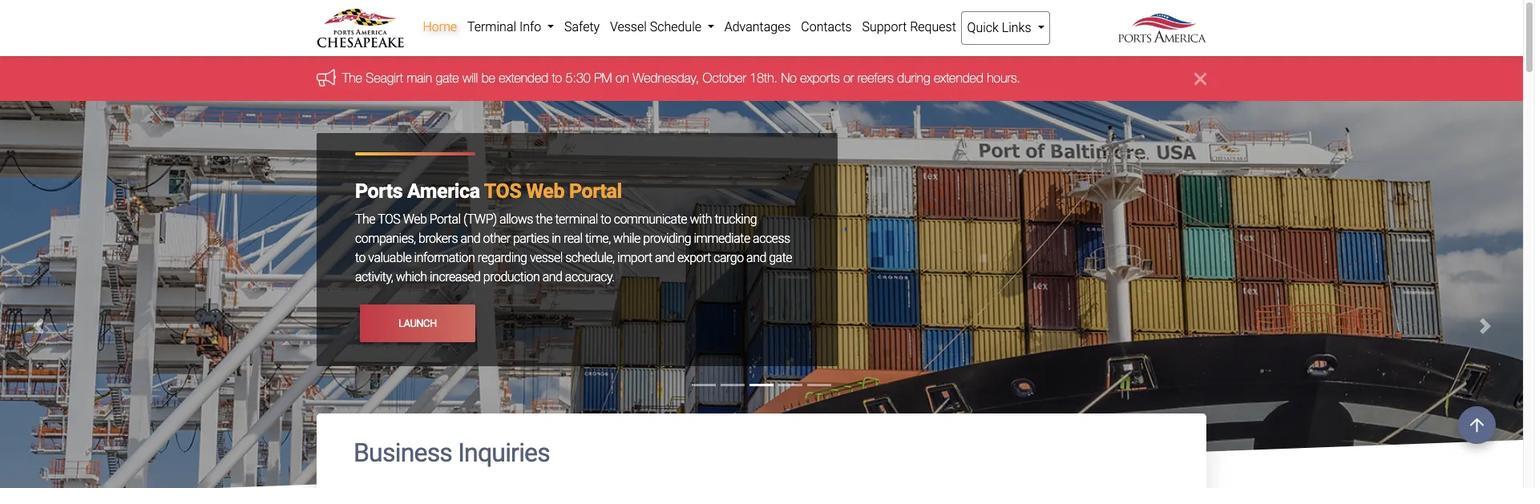 Task type: locate. For each thing, give the bounding box(es) containing it.
business inquiries
[[354, 438, 550, 469]]

1 horizontal spatial gate
[[769, 251, 792, 266]]

extended right be
[[499, 71, 549, 85]]

access
[[753, 231, 790, 247]]

0 horizontal spatial web
[[403, 212, 427, 227]]

1 vertical spatial gate
[[769, 251, 792, 266]]

trucking
[[715, 212, 757, 227]]

and down access
[[747, 251, 766, 266]]

america
[[407, 180, 480, 203]]

web
[[526, 180, 565, 203], [403, 212, 427, 227]]

safety
[[565, 19, 600, 34]]

1 vertical spatial portal
[[430, 212, 461, 227]]

1 vertical spatial the
[[355, 212, 375, 227]]

(twp)
[[464, 212, 497, 227]]

tos up allows
[[484, 180, 522, 203]]

0 horizontal spatial to
[[355, 251, 366, 266]]

tos up companies,
[[378, 212, 400, 227]]

0 horizontal spatial tos
[[378, 212, 400, 227]]

terminal info
[[467, 19, 545, 34]]

increased
[[430, 270, 481, 285]]

1 horizontal spatial web
[[526, 180, 565, 203]]

quick
[[968, 20, 999, 35]]

launch link
[[360, 305, 475, 342]]

extended
[[499, 71, 549, 85], [934, 71, 984, 85]]

the inside the tos web portal (twp) allows the terminal to communicate with trucking companies,                         brokers and other parties in real time, while providing immediate access to valuable                         information regarding vessel schedule, import and export cargo and gate activity, which increased production and accuracy.
[[355, 212, 375, 227]]

vessel
[[610, 19, 647, 34]]

tos web portal image
[[0, 101, 1524, 488]]

2 horizontal spatial to
[[601, 212, 611, 227]]

0 vertical spatial tos
[[484, 180, 522, 203]]

quick links link
[[962, 11, 1050, 45]]

0 vertical spatial gate
[[436, 71, 459, 85]]

the for the seagirt main gate will be extended to 5:30 pm on wednesday, october 18th.  no exports or reefers during extended hours.
[[342, 71, 362, 85]]

the tos web portal (twp) allows the terminal to communicate with trucking companies,                         brokers and other parties in real time, while providing immediate access to valuable                         information regarding vessel schedule, import and export cargo and gate activity, which increased production and accuracy.
[[355, 212, 792, 285]]

to up activity,
[[355, 251, 366, 266]]

hours.
[[987, 71, 1021, 85]]

to up time,
[[601, 212, 611, 227]]

contacts
[[801, 19, 852, 34]]

advantages
[[725, 19, 791, 34]]

2 vertical spatial to
[[355, 251, 366, 266]]

no
[[781, 71, 797, 85]]

1 vertical spatial tos
[[378, 212, 400, 227]]

and
[[461, 231, 480, 247], [655, 251, 675, 266], [747, 251, 766, 266], [543, 270, 563, 285]]

the seagirt main gate will be extended to 5:30 pm on wednesday, october 18th.  no exports or reefers during extended hours.
[[342, 71, 1021, 85]]

web up the
[[526, 180, 565, 203]]

to inside alert
[[552, 71, 562, 85]]

wednesday,
[[633, 71, 699, 85]]

0 horizontal spatial portal
[[430, 212, 461, 227]]

1 extended from the left
[[499, 71, 549, 85]]

exports
[[801, 71, 840, 85]]

and down vessel
[[543, 270, 563, 285]]

info
[[520, 19, 542, 34]]

companies,
[[355, 231, 416, 247]]

import
[[618, 251, 652, 266]]

1 horizontal spatial tos
[[484, 180, 522, 203]]

go to top image
[[1459, 407, 1496, 444]]

0 vertical spatial web
[[526, 180, 565, 203]]

inquiries
[[458, 438, 550, 469]]

launch
[[399, 317, 437, 329]]

1 vertical spatial web
[[403, 212, 427, 227]]

gate inside the tos web portal (twp) allows the terminal to communicate with trucking companies,                         brokers and other parties in real time, while providing immediate access to valuable                         information regarding vessel schedule, import and export cargo and gate activity, which increased production and accuracy.
[[769, 251, 792, 266]]

to
[[552, 71, 562, 85], [601, 212, 611, 227], [355, 251, 366, 266]]

in
[[552, 231, 561, 247]]

request
[[910, 19, 957, 34]]

0 vertical spatial to
[[552, 71, 562, 85]]

tos
[[484, 180, 522, 203], [378, 212, 400, 227]]

gate left will
[[436, 71, 459, 85]]

extended right during
[[934, 71, 984, 85]]

main
[[407, 71, 432, 85]]

schedule
[[650, 19, 702, 34]]

gate
[[436, 71, 459, 85], [769, 251, 792, 266]]

0 vertical spatial portal
[[569, 180, 622, 203]]

portal
[[569, 180, 622, 203], [430, 212, 461, 227]]

the left "seagirt"
[[342, 71, 362, 85]]

gate inside the seagirt main gate will be extended to 5:30 pm on wednesday, october 18th.  no exports or reefers during extended hours. alert
[[436, 71, 459, 85]]

the up companies,
[[355, 212, 375, 227]]

safety link
[[559, 11, 605, 43]]

the
[[342, 71, 362, 85], [355, 212, 375, 227]]

portal up terminal
[[569, 180, 622, 203]]

will
[[463, 71, 478, 85]]

activity,
[[355, 270, 393, 285]]

portal up brokers
[[430, 212, 461, 227]]

web up brokers
[[403, 212, 427, 227]]

1 horizontal spatial extended
[[934, 71, 984, 85]]

0 vertical spatial the
[[342, 71, 362, 85]]

the inside alert
[[342, 71, 362, 85]]

gate down access
[[769, 251, 792, 266]]

0 horizontal spatial gate
[[436, 71, 459, 85]]

0 horizontal spatial extended
[[499, 71, 549, 85]]

1 vertical spatial to
[[601, 212, 611, 227]]

to left 5:30
[[552, 71, 562, 85]]

pm
[[594, 71, 612, 85]]

1 horizontal spatial to
[[552, 71, 562, 85]]

october
[[703, 71, 746, 85]]



Task type: vqa. For each thing, say whether or not it's contained in the screenshot.
the middle www.emodal.com link
no



Task type: describe. For each thing, give the bounding box(es) containing it.
the
[[536, 212, 553, 227]]

1 horizontal spatial portal
[[569, 180, 622, 203]]

time,
[[585, 231, 611, 247]]

support
[[862, 19, 907, 34]]

and down providing
[[655, 251, 675, 266]]

portal inside the tos web portal (twp) allows the terminal to communicate with trucking companies,                         brokers and other parties in real time, while providing immediate access to valuable                         information regarding vessel schedule, import and export cargo and gate activity, which increased production and accuracy.
[[430, 212, 461, 227]]

brokers
[[419, 231, 458, 247]]

allows
[[500, 212, 533, 227]]

advantages link
[[720, 11, 796, 43]]

be
[[482, 71, 495, 85]]

real
[[564, 231, 583, 247]]

vessel
[[530, 251, 563, 266]]

information
[[414, 251, 475, 266]]

tos inside the tos web portal (twp) allows the terminal to communicate with trucking companies,                         brokers and other parties in real time, while providing immediate access to valuable                         information regarding vessel schedule, import and export cargo and gate activity, which increased production and accuracy.
[[378, 212, 400, 227]]

export
[[678, 251, 711, 266]]

schedule,
[[566, 251, 615, 266]]

2 extended from the left
[[934, 71, 984, 85]]

ports
[[355, 180, 403, 203]]

home
[[423, 19, 457, 34]]

immediate
[[694, 231, 750, 247]]

5:30
[[566, 71, 591, 85]]

vessel schedule
[[610, 19, 705, 34]]

ports america tos web portal
[[355, 180, 622, 203]]

support request
[[862, 19, 957, 34]]

quick links
[[968, 20, 1035, 35]]

cargo
[[714, 251, 744, 266]]

business
[[354, 438, 452, 469]]

vessel schedule link
[[605, 11, 720, 43]]

and down (twp) at left
[[461, 231, 480, 247]]

terminal info link
[[462, 11, 559, 43]]

web inside the tos web portal (twp) allows the terminal to communicate with trucking companies,                         brokers and other parties in real time, while providing immediate access to valuable                         information regarding vessel schedule, import and export cargo and gate activity, which increased production and accuracy.
[[403, 212, 427, 227]]

while
[[614, 231, 641, 247]]

home link
[[418, 11, 462, 43]]

regarding
[[478, 251, 527, 266]]

or
[[844, 71, 854, 85]]

providing
[[643, 231, 691, 247]]

the for the tos web portal (twp) allows the terminal to communicate with trucking companies,                         brokers and other parties in real time, while providing immediate access to valuable                         information regarding vessel schedule, import and export cargo and gate activity, which increased production and accuracy.
[[355, 212, 375, 227]]

communicate
[[614, 212, 687, 227]]

18th.
[[750, 71, 778, 85]]

close image
[[1195, 69, 1207, 89]]

valuable
[[368, 251, 412, 266]]

the seagirt main gate will be extended to 5:30 pm on wednesday, october 18th.  no exports or reefers during extended hours. alert
[[0, 56, 1524, 101]]

support request link
[[857, 11, 962, 43]]

terminal
[[555, 212, 598, 227]]

contacts link
[[796, 11, 857, 43]]

reefers
[[858, 71, 894, 85]]

during
[[898, 71, 931, 85]]

seagirt
[[366, 71, 403, 85]]

the seagirt main gate will be extended to 5:30 pm on wednesday, october 18th.  no exports or reefers during extended hours. link
[[342, 71, 1021, 85]]

which
[[396, 270, 427, 285]]

accuracy.
[[565, 270, 615, 285]]

with
[[690, 212, 712, 227]]

parties
[[513, 231, 549, 247]]

production
[[483, 270, 540, 285]]

links
[[1002, 20, 1032, 35]]

on
[[616, 71, 629, 85]]

bullhorn image
[[317, 69, 342, 86]]

terminal
[[467, 19, 516, 34]]

other
[[483, 231, 510, 247]]



